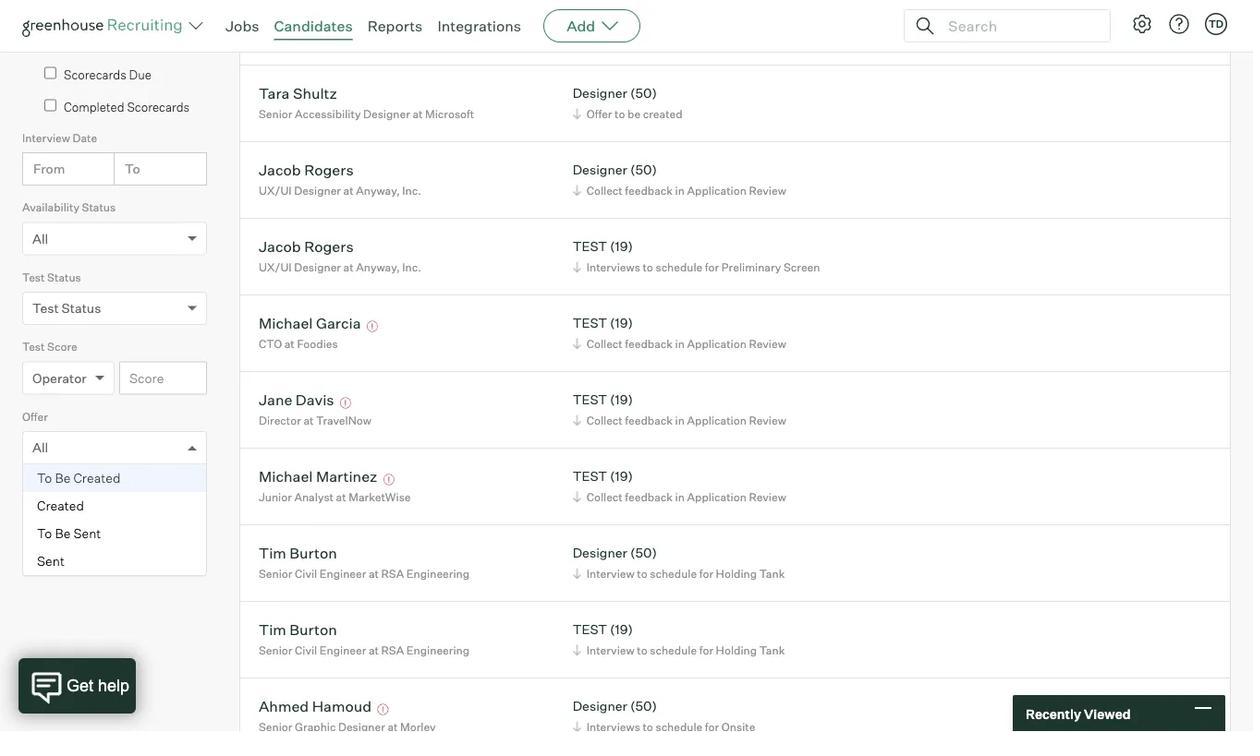Task type: vqa. For each thing, say whether or not it's contained in the screenshot.


Task type: locate. For each thing, give the bounding box(es) containing it.
feedback
[[625, 184, 673, 197], [625, 337, 673, 351], [625, 414, 673, 428], [625, 490, 673, 504]]

2 civil from the top
[[295, 644, 317, 658]]

interview to schedule for holding tank link up the designer (50)
[[570, 642, 790, 660]]

2 (50) from the top
[[630, 162, 657, 178]]

test for junior analyst at marketwise
[[573, 469, 607, 485]]

0 vertical spatial jacob
[[259, 161, 301, 179]]

to for test (19) interview to schedule for holding tank
[[637, 644, 647, 658]]

jacob up the 'michael garcia'
[[259, 237, 301, 256]]

2 burton from the top
[[290, 621, 337, 639]]

3 test from the top
[[573, 315, 607, 331]]

(19) inside test (19) interview to schedule for holding tank
[[610, 622, 633, 638]]

tim burton senior civil engineer at rsa engineering
[[259, 544, 470, 581], [259, 621, 470, 658]]

(19) inside 'test (19) interview to schedule for technical interview'
[[610, 8, 633, 25]]

0 vertical spatial be
[[80, 2, 95, 17]]

0 vertical spatial scorecards
[[64, 67, 126, 82]]

engineer up the hamoud
[[320, 644, 366, 658]]

(19) inside test (19) interviews to schedule for preliminary screen
[[610, 239, 633, 255]]

holding for (19)
[[716, 644, 757, 658]]

0 vertical spatial jacob rogers ux/ui designer at anyway, inc.
[[259, 161, 421, 197]]

offer left be
[[587, 107, 612, 121]]

1 vertical spatial offer
[[22, 410, 48, 424]]

0 vertical spatial jacob rogers link
[[259, 161, 354, 182]]

schedule for test (19) interview to schedule for holding tank
[[650, 644, 697, 658]]

None field
[[23, 433, 42, 464]]

0 vertical spatial holding
[[716, 567, 757, 581]]

interview to schedule for holding tank link
[[570, 565, 790, 583], [570, 642, 790, 660]]

candidates
[[274, 17, 353, 35]]

anyway, down "tara shultz senior accessibility designer at microsoft"
[[356, 184, 400, 197]]

review
[[749, 184, 786, 197], [749, 337, 786, 351], [749, 414, 786, 428], [749, 490, 786, 504]]

collect for michael martinez
[[587, 490, 623, 504]]

scorecards up completed
[[64, 67, 126, 82]]

2 jacob rogers ux/ui designer at anyway, inc. from the top
[[259, 237, 421, 274]]

1 collect from the top
[[587, 184, 623, 197]]

test for ux/ui designer at anyway, inc.
[[573, 239, 607, 255]]

interview to schedule for holding tank link up test (19) interview to schedule for holding tank on the bottom of the page
[[570, 565, 790, 583]]

1 review from the top
[[749, 184, 786, 197]]

davis
[[296, 391, 334, 409]]

to up education
[[37, 471, 52, 487]]

test inside test (19) interviews to schedule for preliminary screen
[[573, 239, 607, 255]]

interview for test (19) interview to schedule for holding tank
[[587, 644, 635, 658]]

application
[[687, 184, 747, 197], [687, 337, 747, 351], [687, 414, 747, 428], [687, 490, 747, 504]]

at right "cto"
[[284, 337, 295, 351]]

tim burton link up "ahmed"
[[259, 621, 337, 642]]

anyway, up michael garcia has been in application review for more than 5 days image
[[356, 260, 400, 274]]

interview date
[[22, 131, 97, 145]]

greenhouse recruiting image
[[22, 15, 189, 37]]

test inside 'test (19) interview to schedule for technical interview'
[[573, 8, 607, 25]]

hamoud
[[312, 697, 371, 716]]

to inside designer (50) offer to be created
[[615, 107, 625, 121]]

0 horizontal spatial offer
[[22, 410, 48, 424]]

rogers down accessibility
[[304, 161, 354, 179]]

to inside designer (50) interview to schedule for holding tank
[[637, 567, 647, 581]]

(50) inside designer (50) collect feedback in application review
[[630, 162, 657, 178]]

1 jacob rogers link from the top
[[259, 161, 354, 182]]

2 collect feedback in application review link from the top
[[570, 335, 791, 353]]

engineer down junior analyst at marketwise
[[320, 567, 366, 581]]

1 vertical spatial ux/ui
[[259, 260, 292, 274]]

list box
[[23, 465, 206, 576]]

for down designer (50) interview to schedule for holding tank
[[699, 644, 713, 658]]

2 vertical spatial test (19) collect feedback in application review
[[573, 469, 786, 504]]

senior up "ahmed"
[[259, 644, 292, 658]]

senior down junior
[[259, 567, 292, 581]]

all inside offer element
[[32, 440, 48, 456]]

review for michael garcia
[[749, 337, 786, 351]]

4 collect from the top
[[587, 490, 623, 504]]

2 anyway, from the top
[[356, 260, 400, 274]]

be down education
[[55, 526, 71, 542]]

collect
[[587, 184, 623, 197], [587, 337, 623, 351], [587, 414, 623, 428], [587, 490, 623, 504]]

test (19) collect feedback in application review for michael garcia
[[573, 315, 786, 351]]

2 tim from the top
[[259, 621, 286, 639]]

0 vertical spatial engineering
[[406, 567, 470, 581]]

(50) inside designer (50) interview to schedule for holding tank
[[630, 545, 657, 562]]

2 test from the top
[[573, 239, 607, 255]]

1 vertical spatial engineering
[[406, 644, 470, 658]]

4 (19) from the top
[[610, 392, 633, 408]]

be up the scorecards due
[[80, 2, 95, 17]]

in
[[675, 184, 685, 197], [675, 337, 685, 351], [675, 414, 685, 428], [675, 490, 685, 504]]

2 test (19) collect feedback in application review from the top
[[573, 392, 786, 428]]

1 vertical spatial jacob
[[259, 237, 301, 256]]

1 engineer from the top
[[320, 567, 366, 581]]

schedule left 'technical'
[[650, 30, 697, 44]]

rogers for designer
[[304, 161, 354, 179]]

date
[[73, 131, 97, 145]]

civil down analyst
[[295, 567, 317, 581]]

at left "microsoft"
[[413, 107, 423, 121]]

2 tim burton link from the top
[[259, 621, 337, 642]]

tim up "ahmed"
[[259, 621, 286, 639]]

1 senior from the top
[[259, 107, 292, 121]]

1 vertical spatial scorecards
[[127, 100, 190, 114]]

4 review from the top
[[749, 490, 786, 504]]

status for test status
[[47, 270, 81, 284]]

0 vertical spatial anyway,
[[356, 184, 400, 197]]

3 senior from the top
[[259, 644, 292, 658]]

interview
[[587, 30, 635, 44], [768, 30, 816, 44], [22, 131, 70, 145], [587, 567, 635, 581], [587, 644, 635, 658]]

tim burton senior civil engineer at rsa engineering down marketwise
[[259, 544, 470, 581]]

schedule inside test (19) interview to schedule for holding tank
[[650, 644, 697, 658]]

civil for test (19)
[[295, 644, 317, 658]]

3 review from the top
[[749, 414, 786, 428]]

ahmed hamoud
[[259, 697, 371, 716]]

0 vertical spatial engineer
[[320, 567, 366, 581]]

ux/ui
[[259, 184, 292, 197], [259, 260, 292, 274]]

jacob down accessibility
[[259, 161, 301, 179]]

1 vertical spatial rogers
[[304, 237, 354, 256]]

rsa
[[381, 567, 404, 581], [381, 644, 404, 658]]

1 application from the top
[[687, 184, 747, 197]]

jacob rogers ux/ui designer at anyway, inc. down accessibility
[[259, 161, 421, 197]]

status up score
[[62, 301, 101, 317]]

to for to be sent
[[37, 526, 52, 542]]

tank inside test (19) interview to schedule for holding tank
[[759, 644, 785, 658]]

offer down 'operator'
[[22, 410, 48, 424]]

microsoft
[[425, 107, 474, 121]]

1 vertical spatial rsa
[[381, 644, 404, 658]]

schedule inside test (19) interviews to schedule for preliminary screen
[[656, 260, 703, 274]]

engineering for test (19)
[[406, 644, 470, 658]]

0 vertical spatial burton
[[290, 544, 337, 562]]

status
[[82, 201, 116, 215], [47, 270, 81, 284], [62, 301, 101, 317]]

all down availability
[[32, 231, 48, 247]]

2 senior from the top
[[259, 567, 292, 581]]

2 rogers from the top
[[304, 237, 354, 256]]

civil up ahmed hamoud
[[295, 644, 317, 658]]

to
[[637, 30, 647, 44], [615, 107, 625, 121], [643, 260, 653, 274], [637, 567, 647, 581], [637, 644, 647, 658]]

for left 'technical'
[[699, 30, 713, 44]]

to right interviews
[[643, 260, 653, 274]]

senior
[[259, 107, 292, 121], [259, 567, 292, 581], [259, 644, 292, 658]]

holding inside test (19) interview to schedule for holding tank
[[716, 644, 757, 658]]

interview inside designer (50) interview to schedule for holding tank
[[587, 567, 635, 581]]

1 holding from the top
[[716, 567, 757, 581]]

scheduled up the scorecards due
[[64, 35, 123, 50]]

schedule up the designer (50)
[[650, 644, 697, 658]]

1 test from the top
[[573, 8, 607, 25]]

2 engineering from the top
[[406, 644, 470, 658]]

to inside test (19) interview to schedule for holding tank
[[637, 644, 647, 658]]

1 vertical spatial michael
[[259, 467, 313, 486]]

be up education
[[55, 471, 71, 487]]

2 review from the top
[[749, 337, 786, 351]]

2 inc. from the top
[[402, 260, 421, 274]]

at down martinez
[[336, 490, 346, 504]]

0 vertical spatial inc.
[[402, 184, 421, 197]]

0 vertical spatial scheduled
[[98, 2, 156, 17]]

to inside 'test (19) interview to schedule for technical interview'
[[637, 30, 647, 44]]

collect feedback in application review link for michael martinez
[[570, 489, 791, 506]]

for
[[699, 30, 713, 44], [705, 260, 719, 274], [699, 567, 713, 581], [699, 644, 713, 658]]

Score number field
[[119, 362, 207, 395]]

2 application from the top
[[687, 337, 747, 351]]

offer inside designer (50) offer to be created
[[587, 107, 612, 121]]

to for to be scheduled
[[64, 2, 78, 17]]

tim burton link for test
[[259, 621, 337, 642]]

tim down junior
[[259, 544, 286, 562]]

test status down availability
[[22, 270, 81, 284]]

configure image
[[1131, 13, 1153, 35]]

availability status element
[[22, 199, 207, 269]]

to be sent option
[[23, 520, 206, 548]]

scorecards down due
[[127, 100, 190, 114]]

2 michael from the top
[[259, 467, 313, 486]]

2 tim burton senior civil engineer at rsa engineering from the top
[[259, 621, 470, 658]]

jane davis link
[[259, 391, 334, 412]]

2 vertical spatial senior
[[259, 644, 292, 658]]

all inside availability status element
[[32, 231, 48, 247]]

0 vertical spatial tim
[[259, 544, 286, 562]]

0 vertical spatial sent
[[73, 526, 101, 542]]

to up test (19) interview to schedule for holding tank on the bottom of the page
[[637, 567, 647, 581]]

1 vertical spatial status
[[47, 270, 81, 284]]

michael martinez link
[[259, 467, 377, 489]]

tim burton link down analyst
[[259, 544, 337, 565]]

1 burton from the top
[[290, 544, 337, 562]]

0 horizontal spatial scorecards
[[64, 67, 126, 82]]

1 feedback from the top
[[625, 184, 673, 197]]

at down marketwise
[[369, 567, 379, 581]]

all up the to be created
[[32, 440, 48, 456]]

6 (19) from the top
[[610, 622, 633, 638]]

5 test from the top
[[573, 469, 607, 485]]

created option
[[23, 493, 206, 520]]

2 collect from the top
[[587, 337, 623, 351]]

2 tank from the top
[[759, 644, 785, 658]]

1 horizontal spatial offer
[[587, 107, 612, 121]]

2 all from the top
[[32, 440, 48, 456]]

0 vertical spatial test
[[22, 270, 45, 284]]

1 jacob rogers ux/ui designer at anyway, inc. from the top
[[259, 161, 421, 197]]

1 test (19) collect feedback in application review from the top
[[573, 315, 786, 351]]

1 vertical spatial burton
[[290, 621, 337, 639]]

2 rsa from the top
[[381, 644, 404, 658]]

1 tank from the top
[[759, 567, 785, 581]]

sent
[[73, 526, 101, 542], [37, 554, 65, 570]]

michael martinez has been in application review for more than 5 days image
[[381, 475, 397, 486]]

designer
[[573, 85, 627, 101], [363, 107, 410, 121], [573, 162, 627, 178], [294, 184, 341, 197], [294, 260, 341, 274], [573, 545, 627, 562], [573, 699, 627, 715]]

jacob rogers link for designer
[[259, 161, 354, 182]]

to
[[64, 2, 78, 17], [125, 161, 140, 177], [37, 471, 52, 487], [37, 526, 52, 542]]

1 ux/ui from the top
[[259, 184, 292, 197]]

created up created option
[[73, 471, 120, 487]]

tank for (19)
[[759, 644, 785, 658]]

3 collect feedback in application review link from the top
[[570, 412, 791, 429]]

list box containing to be created
[[23, 465, 206, 576]]

1 vertical spatial jacob rogers link
[[259, 237, 354, 258]]

schedule right interviews
[[656, 260, 703, 274]]

4 in from the top
[[675, 490, 685, 504]]

anyway, for designer
[[356, 184, 400, 197]]

test (19) collect feedback in application review
[[573, 315, 786, 351], [573, 392, 786, 428], [573, 469, 786, 504]]

at
[[306, 30, 316, 44], [413, 107, 423, 121], [343, 184, 354, 197], [343, 260, 354, 274], [284, 337, 295, 351], [304, 414, 314, 428], [336, 490, 346, 504], [369, 567, 379, 581], [369, 644, 379, 658]]

1 tim from the top
[[259, 544, 286, 562]]

civil for designer (50)
[[295, 567, 317, 581]]

1 interview to schedule for holding tank link from the top
[[570, 565, 790, 583]]

3 feedback from the top
[[625, 414, 673, 428]]

to down education
[[37, 526, 52, 542]]

jacob rogers link for test
[[259, 237, 354, 258]]

recently viewed
[[1026, 706, 1131, 722]]

technical
[[716, 30, 766, 44]]

senior for designer (50) interview to schedule for holding tank
[[259, 567, 292, 581]]

1 tim burton senior civil engineer at rsa engineering from the top
[[259, 544, 470, 581]]

be
[[628, 107, 641, 121]]

to up the scorecards due
[[64, 2, 78, 17]]

2 jacob rogers link from the top
[[259, 237, 354, 258]]

inc. for test (19)
[[402, 260, 421, 274]]

for for test (19) interview to schedule for holding tank
[[699, 644, 713, 658]]

for inside test (19) interview to schedule for holding tank
[[699, 644, 713, 658]]

application for michael martinez
[[687, 490, 747, 504]]

schedule inside 'test (19) interview to schedule for technical interview'
[[650, 30, 697, 44]]

1 vertical spatial jacob rogers ux/ui designer at anyway, inc.
[[259, 237, 421, 274]]

0 vertical spatial all
[[32, 231, 48, 247]]

scorecards due
[[64, 67, 151, 82]]

michael up cto at foodies
[[259, 314, 313, 332]]

for up test (19) interview to schedule for holding tank on the bottom of the page
[[699, 567, 713, 581]]

1 rogers from the top
[[304, 161, 354, 179]]

collect feedback in application review link for michael garcia
[[570, 335, 791, 353]]

due
[[129, 67, 151, 82]]

1 rsa from the top
[[381, 567, 404, 581]]

michael
[[259, 314, 313, 332], [259, 467, 313, 486]]

2 vertical spatial test
[[22, 340, 45, 354]]

2 ux/ui from the top
[[259, 260, 292, 274]]

1 vertical spatial tim
[[259, 621, 286, 639]]

in for michael martinez
[[675, 490, 685, 504]]

tim burton link
[[259, 544, 337, 565], [259, 621, 337, 642]]

(50) inside designer (50) offer to be created
[[630, 85, 657, 101]]

0 vertical spatial tim burton link
[[259, 544, 337, 565]]

1 inc. from the top
[[402, 184, 421, 197]]

(19) for ux/ui designer at anyway, inc.
[[610, 239, 633, 255]]

created
[[73, 471, 120, 487], [37, 498, 84, 514]]

designer inside designer (50) offer to be created
[[573, 85, 627, 101]]

2 in from the top
[[675, 337, 685, 351]]

collect inside designer (50) collect feedback in application review
[[587, 184, 623, 197]]

1 vertical spatial tim burton senior civil engineer at rsa engineering
[[259, 621, 470, 658]]

test
[[573, 8, 607, 25], [573, 239, 607, 255], [573, 315, 607, 331], [573, 392, 607, 408], [573, 469, 607, 485], [573, 622, 607, 638]]

0 vertical spatial senior
[[259, 107, 292, 121]]

to left be
[[615, 107, 625, 121]]

jacob
[[259, 161, 301, 179], [259, 237, 301, 256]]

0 vertical spatial offer
[[587, 107, 612, 121]]

1 vertical spatial tank
[[759, 644, 785, 658]]

0 vertical spatial tim burton senior civil engineer at rsa engineering
[[259, 544, 470, 581]]

0 vertical spatial civil
[[295, 567, 317, 581]]

1 vertical spatial interview to schedule for holding tank link
[[570, 642, 790, 660]]

michael garcia
[[259, 314, 361, 332]]

holding inside designer (50) interview to schedule for holding tank
[[716, 567, 757, 581]]

interview to schedule for holding tank link for (50)
[[570, 565, 790, 583]]

jane
[[259, 391, 292, 409]]

test inside test (19) interview to schedule for holding tank
[[573, 622, 607, 638]]

1 tim burton link from the top
[[259, 544, 337, 565]]

schedule up test (19) interview to schedule for holding tank on the bottom of the page
[[650, 567, 697, 581]]

collect for michael garcia
[[587, 337, 623, 351]]

burton down analyst
[[290, 544, 337, 562]]

in inside designer (50) collect feedback in application review
[[675, 184, 685, 197]]

at inside "tara shultz senior accessibility designer at microsoft"
[[413, 107, 423, 121]]

shultz
[[293, 84, 337, 102]]

senior for designer (50) offer to be created
[[259, 107, 292, 121]]

senior for test (19) interview to schedule for holding tank
[[259, 644, 292, 658]]

0 vertical spatial rogers
[[304, 161, 354, 179]]

0 vertical spatial status
[[82, 201, 116, 215]]

jacob rogers ux/ui designer at anyway, inc. up garcia
[[259, 237, 421, 274]]

0 vertical spatial ux/ui
[[259, 184, 292, 197]]

rsa down marketwise
[[381, 567, 404, 581]]

completed
[[64, 100, 124, 114]]

1 horizontal spatial sent
[[73, 526, 101, 542]]

(19) for senior civil engineer at rsa engineering
[[610, 622, 633, 638]]

engineer for test (19)
[[320, 644, 366, 658]]

at up ahmed hamoud has been in onsite for more than 21 days image
[[369, 644, 379, 658]]

integrations link
[[437, 17, 521, 35]]

for inside test (19) interviews to schedule for preliminary screen
[[705, 260, 719, 274]]

4 application from the top
[[687, 490, 747, 504]]

1 civil from the top
[[295, 567, 317, 581]]

scheduled up due
[[98, 2, 156, 17]]

for inside designer (50) interview to schedule for holding tank
[[699, 567, 713, 581]]

1 vertical spatial engineer
[[320, 644, 366, 658]]

inc.
[[402, 184, 421, 197], [402, 260, 421, 274]]

schedule
[[650, 30, 697, 44], [656, 260, 703, 274], [650, 567, 697, 581], [650, 644, 697, 658]]

0 vertical spatial rsa
[[381, 567, 404, 581]]

collect for jane davis
[[587, 414, 623, 428]]

interviews
[[587, 260, 640, 274]]

reports link
[[367, 17, 423, 35]]

test (19) interview to schedule for technical interview
[[573, 8, 816, 44]]

2 engineer from the top
[[320, 644, 366, 658]]

civil
[[295, 567, 317, 581], [295, 644, 317, 658]]

review for jane davis
[[749, 414, 786, 428]]

2 (19) from the top
[[610, 239, 633, 255]]

michael up junior
[[259, 467, 313, 486]]

1 vertical spatial anyway,
[[356, 260, 400, 274]]

6 test from the top
[[573, 622, 607, 638]]

tim burton senior civil engineer at rsa engineering up the hamoud
[[259, 621, 470, 658]]

2 feedback from the top
[[625, 337, 673, 351]]

for for designer (50) interview to schedule for holding tank
[[699, 567, 713, 581]]

designer (50) offer to be created
[[573, 85, 683, 121]]

status down availability status element
[[47, 270, 81, 284]]

burton for test
[[290, 621, 337, 639]]

1 vertical spatial senior
[[259, 567, 292, 581]]

5 (19) from the top
[[610, 469, 633, 485]]

jacob rogers link up the 'michael garcia'
[[259, 237, 354, 258]]

1 vertical spatial tim burton link
[[259, 621, 337, 642]]

preliminary
[[722, 260, 781, 274]]

in for michael garcia
[[675, 337, 685, 351]]

1 vertical spatial civil
[[295, 644, 317, 658]]

1 collect feedback in application review link from the top
[[570, 182, 791, 199]]

review for michael martinez
[[749, 490, 786, 504]]

at right lead
[[306, 30, 316, 44]]

jane davis
[[259, 391, 334, 409]]

1 all from the top
[[32, 231, 48, 247]]

status right availability
[[82, 201, 116, 215]]

burton up ahmed hamoud
[[290, 621, 337, 639]]

be for created
[[55, 471, 71, 487]]

collect feedback in application review link
[[570, 182, 791, 199], [570, 335, 791, 353], [570, 412, 791, 429], [570, 489, 791, 506]]

0 vertical spatial created
[[73, 471, 120, 487]]

3 in from the top
[[675, 414, 685, 428]]

3 collect from the top
[[587, 414, 623, 428]]

michael martinez
[[259, 467, 377, 486]]

senior down tara
[[259, 107, 292, 121]]

to down the completed scorecards
[[125, 161, 140, 177]]

be for sent
[[55, 526, 71, 542]]

1 vertical spatial sent
[[37, 554, 65, 570]]

completed scorecards
[[64, 100, 190, 114]]

to right add at the top left of the page
[[637, 30, 647, 44]]

rogers
[[304, 161, 354, 179], [304, 237, 354, 256]]

1 vertical spatial all
[[32, 440, 48, 456]]

schedule inside designer (50) interview to schedule for holding tank
[[650, 567, 697, 581]]

1 jacob from the top
[[259, 161, 301, 179]]

for left preliminary
[[705, 260, 719, 274]]

jacob rogers link
[[259, 161, 354, 182], [259, 237, 354, 258]]

2 holding from the top
[[716, 644, 757, 658]]

1 horizontal spatial scorecards
[[127, 100, 190, 114]]

for inside 'test (19) interview to schedule for technical interview'
[[699, 30, 713, 44]]

to be created
[[37, 471, 120, 487]]

test for senior civil engineer at rsa engineering
[[573, 622, 607, 638]]

1 (50) from the top
[[630, 85, 657, 101]]

tank inside designer (50) interview to schedule for holding tank
[[759, 567, 785, 581]]

3 application from the top
[[687, 414, 747, 428]]

test status up score
[[32, 301, 101, 317]]

3 test (19) collect feedback in application review from the top
[[573, 469, 786, 504]]

1 michael from the top
[[259, 314, 313, 332]]

0 vertical spatial interview to schedule for holding tank link
[[570, 565, 790, 583]]

2 jacob from the top
[[259, 237, 301, 256]]

review inside designer (50) collect feedback in application review
[[749, 184, 786, 197]]

1 anyway, from the top
[[356, 184, 400, 197]]

created up to be sent
[[37, 498, 84, 514]]

test status
[[22, 270, 81, 284], [32, 301, 101, 317]]

interview inside test (19) interview to schedule for holding tank
[[587, 644, 635, 658]]

0 vertical spatial test (19) collect feedback in application review
[[573, 315, 786, 351]]

1 in from the top
[[675, 184, 685, 197]]

1 vertical spatial scheduled
[[64, 35, 123, 50]]

4 collect feedback in application review link from the top
[[570, 489, 791, 506]]

1 vertical spatial test (19) collect feedback in application review
[[573, 392, 786, 428]]

engineering for designer (50)
[[406, 567, 470, 581]]

2 interview to schedule for holding tank link from the top
[[570, 642, 790, 660]]

2 vertical spatial be
[[55, 526, 71, 542]]

1 engineering from the top
[[406, 567, 470, 581]]

4 test from the top
[[573, 392, 607, 408]]

to inside test (19) interviews to schedule for preliminary screen
[[643, 260, 653, 274]]

0 vertical spatial michael
[[259, 314, 313, 332]]

integrations
[[437, 17, 521, 35]]

lachlan dino hr lead at losdinos
[[259, 7, 367, 44]]

to for test (19) interviews to schedule for preliminary screen
[[643, 260, 653, 274]]

to up the designer (50)
[[637, 644, 647, 658]]

senior inside "tara shultz senior accessibility designer at microsoft"
[[259, 107, 292, 121]]

tank
[[759, 567, 785, 581], [759, 644, 785, 658]]

viewed
[[1084, 706, 1131, 722]]

1 vertical spatial be
[[55, 471, 71, 487]]

michael garcia link
[[259, 314, 361, 335]]

anyway,
[[356, 184, 400, 197], [356, 260, 400, 274]]

be for scheduled
[[80, 2, 95, 17]]

(50)
[[630, 85, 657, 101], [630, 162, 657, 178], [630, 545, 657, 562], [630, 699, 657, 715]]

for for test (19) interview to schedule for technical interview
[[699, 30, 713, 44]]

1 (19) from the top
[[610, 8, 633, 25]]

1 vertical spatial holding
[[716, 644, 757, 658]]

rsa up ahmed hamoud has been in onsite for more than 21 days image
[[381, 644, 404, 658]]

1 vertical spatial created
[[37, 498, 84, 514]]

3 (50) from the top
[[630, 545, 657, 562]]

rogers up garcia
[[304, 237, 354, 256]]

0 vertical spatial tank
[[759, 567, 785, 581]]

3 (19) from the top
[[610, 315, 633, 331]]

0 horizontal spatial sent
[[37, 554, 65, 570]]

1 vertical spatial inc.
[[402, 260, 421, 274]]

(19) for hr lead at losdinos
[[610, 8, 633, 25]]

designer inside "tara shultz senior accessibility designer at microsoft"
[[363, 107, 410, 121]]

1 vertical spatial test status
[[32, 301, 101, 317]]

rogers for test
[[304, 237, 354, 256]]

jacob rogers link down accessibility
[[259, 161, 354, 182]]

4 feedback from the top
[[625, 490, 673, 504]]

offer element
[[22, 408, 207, 577]]

feedback for jane davis
[[625, 414, 673, 428]]

tara shultz link
[[259, 84, 337, 105]]



Task type: describe. For each thing, give the bounding box(es) containing it.
director at travelnow
[[259, 414, 371, 428]]

ahmed hamoud has been in onsite for more than 21 days image
[[375, 705, 391, 716]]

jobs
[[225, 17, 259, 35]]

garcia
[[316, 314, 361, 332]]

lachlan dino link
[[259, 7, 349, 28]]

dino
[[317, 7, 349, 26]]

application inside designer (50) collect feedback in application review
[[687, 184, 747, 197]]

test (19) interview to schedule for holding tank
[[573, 622, 785, 658]]

jane davis has been in application review for more than 5 days image
[[337, 398, 354, 409]]

td
[[1209, 18, 1224, 30]]

tara
[[259, 84, 290, 102]]

jacob rogers ux/ui designer at anyway, inc. for test
[[259, 237, 421, 274]]

ahmed hamoud link
[[259, 697, 371, 719]]

feedback for michael garcia
[[625, 337, 673, 351]]

michael for michael garcia
[[259, 314, 313, 332]]

tank for (50)
[[759, 567, 785, 581]]

michael for michael martinez
[[259, 467, 313, 486]]

to be created option
[[23, 465, 206, 493]]

to for designer (50) interview to schedule for holding tank
[[637, 567, 647, 581]]

cto
[[259, 337, 282, 351]]

education
[[22, 489, 86, 505]]

schedule for test (19) interview to schedule for technical interview
[[650, 30, 697, 44]]

tim burton link for designer
[[259, 544, 337, 565]]

application for jane davis
[[687, 414, 747, 428]]

junior analyst at marketwise
[[259, 490, 411, 504]]

interview to schedule for holding tank link for (19)
[[570, 642, 790, 660]]

test (19) collect feedback in application review for michael martinez
[[573, 469, 786, 504]]

holding for (50)
[[716, 567, 757, 581]]

add button
[[544, 9, 641, 43]]

application for michael garcia
[[687, 337, 747, 351]]

inc. for designer (50)
[[402, 184, 421, 197]]

td button
[[1205, 13, 1227, 35]]

ux/ui for test (19)
[[259, 260, 292, 274]]

td button
[[1201, 9, 1231, 39]]

test (19) interviews to schedule for preliminary screen
[[573, 239, 820, 274]]

sent option
[[23, 548, 206, 576]]

Completed Scorecards checkbox
[[44, 100, 56, 112]]

accessibility
[[295, 107, 361, 121]]

test for cto at foodies
[[573, 315, 607, 331]]

martinez
[[316, 467, 377, 486]]

michael garcia has been in application review for more than 5 days image
[[364, 321, 381, 332]]

(50) for jacob rogers
[[630, 162, 657, 178]]

tim burton senior civil engineer at rsa engineering for test
[[259, 621, 470, 658]]

test status element
[[22, 269, 207, 338]]

analyst
[[294, 490, 334, 504]]

ux/ui for designer (50)
[[259, 184, 292, 197]]

losdinos
[[318, 30, 367, 44]]

at up garcia
[[343, 260, 354, 274]]

designer (50) collect feedback in application review
[[573, 162, 786, 197]]

collect feedback in application review link for jane davis
[[570, 412, 791, 429]]

(50) for tim burton
[[630, 545, 657, 562]]

designer (50)
[[573, 699, 657, 715]]

from
[[33, 161, 65, 177]]

at down davis
[[304, 414, 314, 428]]

tim for test
[[259, 621, 286, 639]]

to be scheduled
[[64, 2, 156, 17]]

score
[[47, 340, 77, 354]]

lachlan
[[259, 7, 314, 26]]

jacob for designer
[[259, 161, 301, 179]]

add
[[567, 17, 595, 35]]

(19) for junior analyst at marketwise
[[610, 469, 633, 485]]

test score
[[22, 340, 77, 354]]

feedback for michael martinez
[[625, 490, 673, 504]]

0 vertical spatial test status
[[22, 270, 81, 284]]

director
[[259, 414, 301, 428]]

to for to be created
[[37, 471, 52, 487]]

interviews to schedule for preliminary screen link
[[570, 258, 825, 276]]

filters
[[87, 535, 124, 551]]

for for test (19) interviews to schedule for preliminary screen
[[705, 260, 719, 274]]

test (19) collect feedback in application review for jane davis
[[573, 392, 786, 428]]

(50) for tara shultz
[[630, 85, 657, 101]]

ahmed
[[259, 697, 309, 716]]

junior
[[259, 490, 292, 504]]

at down accessibility
[[343, 184, 354, 197]]

status for all
[[82, 201, 116, 215]]

Scorecards Due checkbox
[[44, 67, 56, 79]]

jacob rogers ux/ui designer at anyway, inc. for designer
[[259, 161, 421, 197]]

availability
[[22, 201, 79, 215]]

availability status
[[22, 201, 116, 215]]

operator
[[32, 370, 87, 386]]

to for designer (50) offer to be created
[[615, 107, 625, 121]]

list box inside offer element
[[23, 465, 206, 576]]

cto at foodies
[[259, 337, 338, 351]]

anyway, for test
[[356, 260, 400, 274]]

created
[[643, 107, 683, 121]]

test for director at travelnow
[[573, 392, 607, 408]]

rsa for designer (50)
[[381, 567, 404, 581]]

screen
[[784, 260, 820, 274]]

(19) for director at travelnow
[[610, 392, 633, 408]]

foodies
[[297, 337, 338, 351]]

designer inside designer (50) interview to schedule for holding tank
[[573, 545, 627, 562]]

designer (50) interview to schedule for holding tank
[[573, 545, 785, 581]]

designer inside designer (50) collect feedback in application review
[[573, 162, 627, 178]]

tim for designer
[[259, 544, 286, 562]]

burton for designer
[[290, 544, 337, 562]]

to be sent
[[37, 526, 101, 542]]

hr
[[259, 30, 275, 44]]

reset filters button
[[22, 526, 133, 560]]

interview for test (19) interview to schedule for technical interview
[[587, 30, 635, 44]]

test for hr lead at losdinos
[[573, 8, 607, 25]]

candidates link
[[274, 17, 353, 35]]

tara shultz senior accessibility designer at microsoft
[[259, 84, 474, 121]]

recently
[[1026, 706, 1081, 722]]

none field inside offer element
[[23, 433, 42, 464]]

Search text field
[[944, 12, 1093, 39]]

reports
[[367, 17, 423, 35]]

lead
[[277, 30, 303, 44]]

2 vertical spatial status
[[62, 301, 101, 317]]

jacob for test
[[259, 237, 301, 256]]

4 (50) from the top
[[630, 699, 657, 715]]

marketwise
[[349, 490, 411, 504]]

to for test (19) interview to schedule for technical interview
[[637, 30, 647, 44]]

at inside lachlan dino hr lead at losdinos
[[306, 30, 316, 44]]

feedback inside designer (50) collect feedback in application review
[[625, 184, 673, 197]]

in for jane davis
[[675, 414, 685, 428]]

schedule for test (19) interviews to schedule for preliminary screen
[[656, 260, 703, 274]]

schedule for designer (50) interview to schedule for holding tank
[[650, 567, 697, 581]]

engineer for designer (50)
[[320, 567, 366, 581]]

(19) for cto at foodies
[[610, 315, 633, 331]]

tim burton senior civil engineer at rsa engineering for designer
[[259, 544, 470, 581]]

test for test status
[[22, 270, 45, 284]]

offer to be created link
[[570, 105, 687, 123]]

interview to schedule for technical interview link
[[570, 28, 821, 46]]

travelnow
[[316, 414, 371, 428]]

reset
[[50, 535, 84, 551]]

jobs link
[[225, 17, 259, 35]]

test for operator
[[22, 340, 45, 354]]

1 vertical spatial test
[[32, 301, 59, 317]]

reset filters
[[50, 535, 124, 551]]

interview for designer (50) interview to schedule for holding tank
[[587, 567, 635, 581]]

rsa for test (19)
[[381, 644, 404, 658]]

to for to
[[125, 161, 140, 177]]



